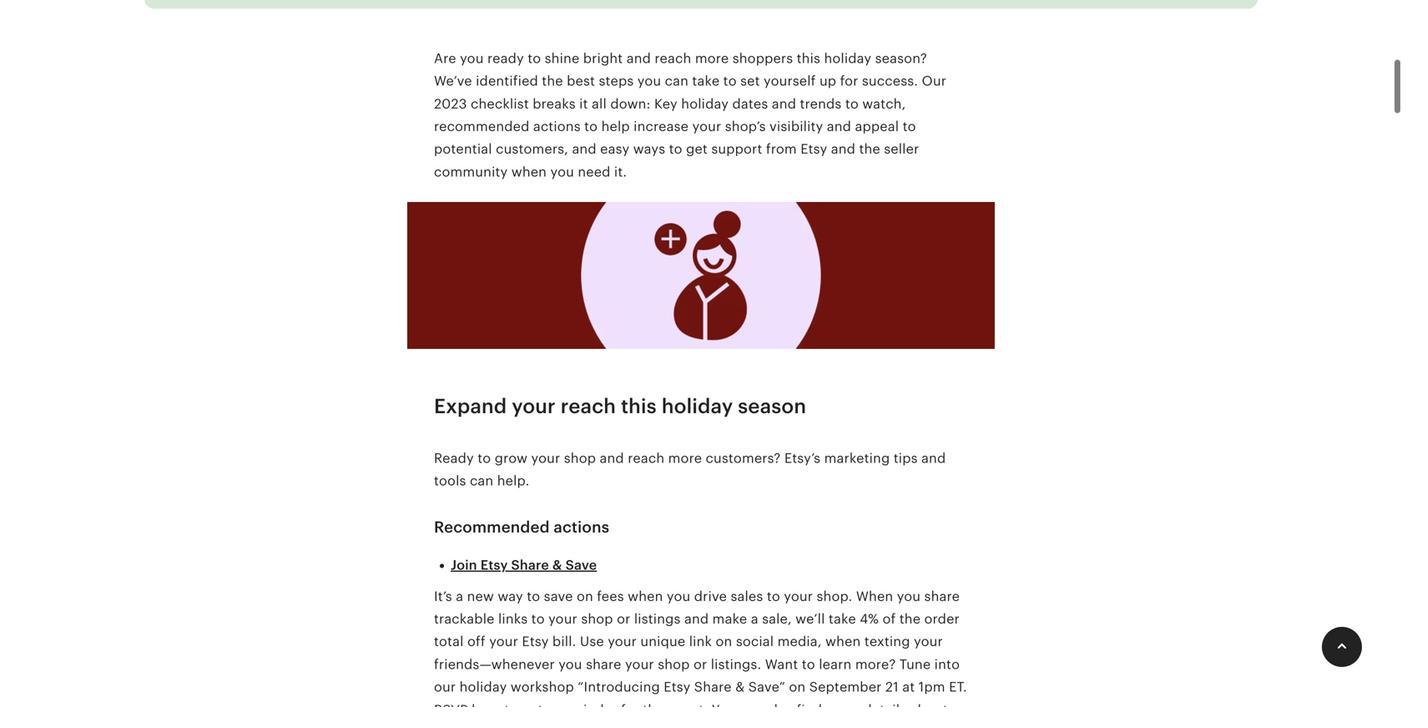 Task type: describe. For each thing, give the bounding box(es) containing it.
help
[[602, 119, 630, 134]]

your up "introducing
[[625, 657, 654, 672]]

etsy's
[[785, 451, 821, 466]]

0 vertical spatial a
[[456, 589, 464, 604]]

drive
[[694, 589, 727, 604]]

you down bill.
[[559, 657, 582, 672]]

0 vertical spatial share
[[511, 558, 549, 573]]

share inside the it's a new way to save on fees when you drive sales to your shop. when you share trackable links to your shop or listings and make a sale, we'll take 4% of the order total off your etsy bill. use your unique link on social media, when texting your friends—whenever you share your shop or listings. want to learn more? tune into our holiday workshop "introducing etsy share & save" on september 21 at 1pm et.
[[694, 680, 732, 695]]

save
[[544, 589, 573, 604]]

1 vertical spatial this
[[621, 395, 657, 418]]

trends
[[800, 96, 842, 111]]

to left get
[[669, 142, 683, 157]]

use
[[580, 634, 604, 649]]

recommended actions
[[434, 518, 610, 536]]

and up need
[[572, 142, 597, 157]]

texting
[[865, 634, 910, 649]]

want
[[765, 657, 798, 672]]

unique
[[641, 634, 686, 649]]

tools
[[434, 473, 466, 488]]

etsy right join
[[481, 558, 508, 573]]

off
[[468, 634, 486, 649]]

2023
[[434, 96, 467, 111]]

total
[[434, 634, 464, 649]]

shop's
[[725, 119, 766, 134]]

0 horizontal spatial share
[[586, 657, 622, 672]]

this inside are you ready to shine bright and reach more shoppers this holiday season? we've identified the best steps you can take to set yourself up for success. our 2023 checklist breaks it all down: key holiday dates and trends to watch, recommended actions to help increase your shop's visibility and appeal to potential customers, and easy ways to get support from etsy and the seller community when you need it.
[[797, 51, 821, 66]]

marketing
[[824, 451, 890, 466]]

expand your reach this holiday season
[[434, 395, 807, 418]]

0 vertical spatial the
[[542, 74, 563, 89]]

set
[[741, 74, 760, 89]]

and down yourself
[[772, 96, 797, 111]]

0 vertical spatial &
[[553, 558, 562, 573]]

for
[[840, 74, 859, 89]]

21
[[886, 680, 899, 695]]

to down "it"
[[585, 119, 598, 134]]

1 vertical spatial actions
[[554, 518, 610, 536]]

to right links
[[532, 612, 545, 627]]

at
[[903, 680, 915, 695]]

more?
[[856, 657, 896, 672]]

ways
[[633, 142, 666, 157]]

season?
[[875, 51, 928, 66]]

make
[[713, 612, 747, 627]]

up
[[820, 74, 837, 89]]

reach inside ready to grow your shop and reach more customers? etsy's marketing tips and tools can help.
[[628, 451, 665, 466]]

holiday up ready to grow your shop and reach more customers? etsy's marketing tips and tools can help.
[[662, 395, 733, 418]]

to up sale,
[[767, 589, 781, 604]]

tips
[[894, 451, 918, 466]]

it
[[580, 96, 588, 111]]

september
[[810, 680, 882, 695]]

friends—whenever
[[434, 657, 555, 672]]

customers?
[[706, 451, 781, 466]]

2 horizontal spatial on
[[789, 680, 806, 695]]

take inside the it's a new way to save on fees when you drive sales to your shop. when you share trackable links to your shop or listings and make a sale, we'll take 4% of the order total off your etsy bill. use your unique link on social media, when texting your friends—whenever you share your shop or listings. want to learn more? tune into our holiday workshop "introducing etsy share & save" on september 21 at 1pm et.
[[829, 612, 856, 627]]

to down media,
[[802, 657, 816, 672]]

grow
[[495, 451, 528, 466]]

workshop
[[511, 680, 574, 695]]

social
[[736, 634, 774, 649]]

our
[[922, 74, 947, 89]]

media,
[[778, 634, 822, 649]]

your inside ready to grow your shop and reach more customers? etsy's marketing tips and tools can help.
[[531, 451, 560, 466]]

fees
[[597, 589, 624, 604]]

our
[[434, 680, 456, 695]]

ready
[[488, 51, 524, 66]]

& inside the it's a new way to save on fees when you drive sales to your shop. when you share trackable links to your shop or listings and make a sale, we'll take 4% of the order total off your etsy bill. use your unique link on social media, when texting your friends—whenever you share your shop or listings. want to learn more? tune into our holiday workshop "introducing etsy share & save" on september 21 at 1pm et.
[[736, 680, 745, 695]]

1 horizontal spatial on
[[716, 634, 733, 649]]

increase
[[634, 119, 689, 134]]

are you ready to shine bright and reach more shoppers this holiday season? we've identified the best steps you can take to set yourself up for success. our 2023 checklist breaks it all down: key holiday dates and trends to watch, recommended actions to help increase your shop's visibility and appeal to potential customers, and easy ways to get support from etsy and the seller community when you need it.
[[434, 51, 947, 179]]

your up grow
[[512, 395, 556, 418]]

when inside are you ready to shine bright and reach more shoppers this holiday season? we've identified the best steps you can take to set yourself up for success. our 2023 checklist breaks it all down: key holiday dates and trends to watch, recommended actions to help increase your shop's visibility and appeal to potential customers, and easy ways to get support from etsy and the seller community when you need it.
[[512, 164, 547, 179]]

help.
[[497, 473, 530, 488]]

shop inside ready to grow your shop and reach more customers? etsy's marketing tips and tools can help.
[[564, 451, 596, 466]]

breaks
[[533, 96, 576, 111]]

your up tune
[[914, 634, 943, 649]]

it's a new way to save on fees when you drive sales to your shop. when you share trackable links to your shop or listings and make a sale, we'll take 4% of the order total off your etsy bill. use your unique link on social media, when texting your friends—whenever you share your shop or listings. want to learn more? tune into our holiday workshop "introducing etsy share & save" on september 21 at 1pm et.
[[434, 589, 967, 695]]

community
[[434, 164, 508, 179]]

checklist
[[471, 96, 529, 111]]

identified
[[476, 74, 538, 89]]

from
[[766, 142, 797, 157]]

bright
[[583, 51, 623, 66]]

1 horizontal spatial when
[[628, 589, 663, 604]]

get
[[686, 142, 708, 157]]

season
[[738, 395, 807, 418]]

appeal
[[855, 119, 899, 134]]

join etsy share & save link
[[451, 558, 597, 573]]

ready
[[434, 451, 474, 466]]

and down trends
[[827, 119, 852, 134]]

shop.
[[817, 589, 853, 604]]

4%
[[860, 612, 879, 627]]

into
[[935, 657, 960, 672]]



Task type: locate. For each thing, give the bounding box(es) containing it.
you
[[460, 51, 484, 66], [638, 74, 661, 89], [551, 164, 574, 179], [667, 589, 691, 604], [897, 589, 921, 604], [559, 657, 582, 672]]

1 vertical spatial more
[[668, 451, 702, 466]]

and
[[627, 51, 651, 66], [772, 96, 797, 111], [827, 119, 852, 134], [572, 142, 597, 157], [831, 142, 856, 157], [600, 451, 624, 466], [922, 451, 946, 466], [685, 612, 709, 627]]

shop down unique
[[658, 657, 690, 672]]

we've
[[434, 74, 472, 89]]

0 vertical spatial reach
[[655, 51, 692, 66]]

ready to grow your shop and reach more customers? etsy's marketing tips and tools can help.
[[434, 451, 946, 488]]

the up the breaks
[[542, 74, 563, 89]]

etsy inside are you ready to shine bright and reach more shoppers this holiday season? we've identified the best steps you can take to set yourself up for success. our 2023 checklist breaks it all down: key holiday dates and trends to watch, recommended actions to help increase your shop's visibility and appeal to potential customers, and easy ways to get support from etsy and the seller community when you need it.
[[801, 142, 828, 157]]

learn
[[819, 657, 852, 672]]

or down fees
[[617, 612, 631, 627]]

1 horizontal spatial a
[[751, 612, 759, 627]]

sale,
[[762, 612, 792, 627]]

1 vertical spatial shop
[[581, 612, 613, 627]]

your up bill.
[[549, 612, 578, 627]]

order
[[925, 612, 960, 627]]

and up link
[[685, 612, 709, 627]]

0 vertical spatial take
[[692, 74, 720, 89]]

you left need
[[551, 164, 574, 179]]

0 horizontal spatial the
[[542, 74, 563, 89]]

share up way
[[511, 558, 549, 573]]

etsy
[[801, 142, 828, 157], [481, 558, 508, 573], [522, 634, 549, 649], [664, 680, 691, 695]]

1 vertical spatial reach
[[561, 395, 616, 418]]

the down appeal
[[859, 142, 881, 157]]

etsy left bill.
[[522, 634, 549, 649]]

customers,
[[496, 142, 569, 157]]

on right link
[[716, 634, 733, 649]]

all
[[592, 96, 607, 111]]

"introducing
[[578, 680, 660, 695]]

0 vertical spatial on
[[577, 589, 593, 604]]

tune
[[900, 657, 931, 672]]

holiday down friends—whenever
[[460, 680, 507, 695]]

share down use
[[586, 657, 622, 672]]

this up yourself
[[797, 51, 821, 66]]

1 vertical spatial or
[[694, 657, 707, 672]]

0 horizontal spatial or
[[617, 612, 631, 627]]

1 vertical spatial take
[[829, 612, 856, 627]]

save"
[[749, 680, 786, 695]]

your right grow
[[531, 451, 560, 466]]

to right way
[[527, 589, 540, 604]]

we'll
[[796, 612, 825, 627]]

your
[[693, 119, 722, 134], [512, 395, 556, 418], [531, 451, 560, 466], [784, 589, 813, 604], [549, 612, 578, 627], [489, 634, 518, 649], [608, 634, 637, 649], [914, 634, 943, 649], [625, 657, 654, 672]]

&
[[553, 558, 562, 573], [736, 680, 745, 695]]

take
[[692, 74, 720, 89], [829, 612, 856, 627]]

1 horizontal spatial take
[[829, 612, 856, 627]]

this up ready to grow your shop and reach more customers? etsy's marketing tips and tools can help.
[[621, 395, 657, 418]]

on left fees
[[577, 589, 593, 604]]

0 horizontal spatial a
[[456, 589, 464, 604]]

actions down the breaks
[[533, 119, 581, 134]]

the right 'of'
[[900, 612, 921, 627]]

of
[[883, 612, 896, 627]]

this
[[797, 51, 821, 66], [621, 395, 657, 418]]

or down link
[[694, 657, 707, 672]]

support
[[712, 142, 763, 157]]

to down for
[[846, 96, 859, 111]]

recommended
[[434, 119, 530, 134]]

0 vertical spatial or
[[617, 612, 631, 627]]

recommended
[[434, 518, 550, 536]]

and up steps
[[627, 51, 651, 66]]

2 vertical spatial shop
[[658, 657, 690, 672]]

when
[[512, 164, 547, 179], [628, 589, 663, 604], [826, 634, 861, 649]]

take left set
[[692, 74, 720, 89]]

you right are at top left
[[460, 51, 484, 66]]

and down expand your reach this holiday season
[[600, 451, 624, 466]]

actions up save
[[554, 518, 610, 536]]

0 vertical spatial shop
[[564, 451, 596, 466]]

trackable
[[434, 612, 495, 627]]

when up learn
[[826, 634, 861, 649]]

& down listings.
[[736, 680, 745, 695]]

you up key at the top of page
[[638, 74, 661, 89]]

1 vertical spatial &
[[736, 680, 745, 695]]

holiday up for
[[824, 51, 872, 66]]

0 horizontal spatial &
[[553, 558, 562, 573]]

you up listings
[[667, 589, 691, 604]]

0 vertical spatial can
[[665, 74, 689, 89]]

shoppers
[[733, 51, 793, 66]]

1 horizontal spatial the
[[859, 142, 881, 157]]

your up get
[[693, 119, 722, 134]]

are
[[434, 51, 456, 66]]

when
[[856, 589, 894, 604]]

0 vertical spatial this
[[797, 51, 821, 66]]

actions
[[533, 119, 581, 134], [554, 518, 610, 536]]

2 horizontal spatial when
[[826, 634, 861, 649]]

your inside are you ready to shine bright and reach more shoppers this holiday season? we've identified the best steps you can take to set yourself up for success. our 2023 checklist breaks it all down: key holiday dates and trends to watch, recommended actions to help increase your shop's visibility and appeal to potential customers, and easy ways to get support from etsy and the seller community when you need it.
[[693, 119, 722, 134]]

seller
[[884, 142, 920, 157]]

can inside are you ready to shine bright and reach more shoppers this holiday season? we've identified the best steps you can take to set yourself up for success. our 2023 checklist breaks it all down: key holiday dates and trends to watch, recommended actions to help increase your shop's visibility and appeal to potential customers, and easy ways to get support from etsy and the seller community when you need it.
[[665, 74, 689, 89]]

shop down expand your reach this holiday season
[[564, 451, 596, 466]]

& left save
[[553, 558, 562, 573]]

actions inside are you ready to shine bright and reach more shoppers this holiday season? we've identified the best steps you can take to set yourself up for success. our 2023 checklist breaks it all down: key holiday dates and trends to watch, recommended actions to help increase your shop's visibility and appeal to potential customers, and easy ways to get support from etsy and the seller community when you need it.
[[533, 119, 581, 134]]

0 horizontal spatial can
[[470, 473, 494, 488]]

shine
[[545, 51, 580, 66]]

1 horizontal spatial can
[[665, 74, 689, 89]]

links
[[498, 612, 528, 627]]

it's
[[434, 589, 452, 604]]

0 horizontal spatial when
[[512, 164, 547, 179]]

new
[[467, 589, 494, 604]]

0 horizontal spatial this
[[621, 395, 657, 418]]

1 vertical spatial when
[[628, 589, 663, 604]]

1 horizontal spatial or
[[694, 657, 707, 672]]

visibility
[[770, 119, 823, 134]]

holiday right key at the top of page
[[681, 96, 729, 111]]

2 vertical spatial reach
[[628, 451, 665, 466]]

sales
[[731, 589, 763, 604]]

bill.
[[553, 634, 576, 649]]

down:
[[611, 96, 651, 111]]

1 horizontal spatial &
[[736, 680, 745, 695]]

steps
[[599, 74, 634, 89]]

0 horizontal spatial take
[[692, 74, 720, 89]]

when down customers,
[[512, 164, 547, 179]]

can right tools
[[470, 473, 494, 488]]

1 vertical spatial the
[[859, 142, 881, 157]]

1 vertical spatial a
[[751, 612, 759, 627]]

listings.
[[711, 657, 762, 672]]

0 vertical spatial more
[[695, 51, 729, 66]]

1 vertical spatial share
[[586, 657, 622, 672]]

or
[[617, 612, 631, 627], [694, 657, 707, 672]]

to inside ready to grow your shop and reach more customers? etsy's marketing tips and tools can help.
[[478, 451, 491, 466]]

best
[[567, 74, 595, 89]]

the inside the it's a new way to save on fees when you drive sales to your shop. when you share trackable links to your shop or listings and make a sale, we'll take 4% of the order total off your etsy bill. use your unique link on social media, when texting your friends—whenever you share your shop or listings. want to learn more? tune into our holiday workshop "introducing etsy share & save" on september 21 at 1pm et.
[[900, 612, 921, 627]]

more left shoppers
[[695, 51, 729, 66]]

it.
[[614, 164, 627, 179]]

way
[[498, 589, 523, 604]]

your down links
[[489, 634, 518, 649]]

1 vertical spatial can
[[470, 473, 494, 488]]

1 horizontal spatial this
[[797, 51, 821, 66]]

join etsy share & save
[[451, 558, 597, 573]]

save
[[566, 558, 597, 573]]

reach inside are you ready to shine bright and reach more shoppers this holiday season? we've identified the best steps you can take to set yourself up for success. our 2023 checklist breaks it all down: key holiday dates and trends to watch, recommended actions to help increase your shop's visibility and appeal to potential customers, and easy ways to get support from etsy and the seller community when you need it.
[[655, 51, 692, 66]]

yourself
[[764, 74, 816, 89]]

2 vertical spatial the
[[900, 612, 921, 627]]

take inside are you ready to shine bright and reach more shoppers this holiday season? we've identified the best steps you can take to set yourself up for success. our 2023 checklist breaks it all down: key holiday dates and trends to watch, recommended actions to help increase your shop's visibility and appeal to potential customers, and easy ways to get support from etsy and the seller community when you need it.
[[692, 74, 720, 89]]

to left shine
[[528, 51, 541, 66]]

to left grow
[[478, 451, 491, 466]]

more left 'customers?' on the right of page
[[668, 451, 702, 466]]

shop up use
[[581, 612, 613, 627]]

1 horizontal spatial share
[[925, 589, 960, 604]]

more inside ready to grow your shop and reach more customers? etsy's marketing tips and tools can help.
[[668, 451, 702, 466]]

et.
[[949, 680, 967, 695]]

potential
[[434, 142, 492, 157]]

share
[[511, 558, 549, 573], [694, 680, 732, 695]]

2 horizontal spatial the
[[900, 612, 921, 627]]

holiday inside the it's a new way to save on fees when you drive sales to your shop. when you share trackable links to your shop or listings and make a sale, we'll take 4% of the order total off your etsy bill. use your unique link on social media, when texting your friends—whenever you share your shop or listings. want to learn more? tune into our holiday workshop "introducing etsy share & save" on september 21 at 1pm et.
[[460, 680, 507, 695]]

can up key at the top of page
[[665, 74, 689, 89]]

1 horizontal spatial share
[[694, 680, 732, 695]]

when up listings
[[628, 589, 663, 604]]

reach
[[655, 51, 692, 66], [561, 395, 616, 418], [628, 451, 665, 466]]

share down listings.
[[694, 680, 732, 695]]

can inside ready to grow your shop and reach more customers? etsy's marketing tips and tools can help.
[[470, 473, 494, 488]]

and inside the it's a new way to save on fees when you drive sales to your shop. when you share trackable links to your shop or listings and make a sale, we'll take 4% of the order total off your etsy bill. use your unique link on social media, when texting your friends—whenever you share your shop or listings. want to learn more? tune into our holiday workshop "introducing etsy share & save" on september 21 at 1pm et.
[[685, 612, 709, 627]]

share
[[925, 589, 960, 604], [586, 657, 622, 672]]

success.
[[862, 74, 918, 89]]

2 vertical spatial when
[[826, 634, 861, 649]]

1 vertical spatial share
[[694, 680, 732, 695]]

expand
[[434, 395, 507, 418]]

join
[[451, 558, 477, 573]]

share up order
[[925, 589, 960, 604]]

2 vertical spatial on
[[789, 680, 806, 695]]

1 vertical spatial on
[[716, 634, 733, 649]]

a left sale,
[[751, 612, 759, 627]]

link
[[689, 634, 712, 649]]

0 horizontal spatial share
[[511, 558, 549, 573]]

your right use
[[608, 634, 637, 649]]

etsy down unique
[[664, 680, 691, 695]]

on down want
[[789, 680, 806, 695]]

1pm
[[919, 680, 946, 695]]

etsy down visibility
[[801, 142, 828, 157]]

0 vertical spatial when
[[512, 164, 547, 179]]

on
[[577, 589, 593, 604], [716, 634, 733, 649], [789, 680, 806, 695]]

easy
[[600, 142, 630, 157]]

take down shop.
[[829, 612, 856, 627]]

and down appeal
[[831, 142, 856, 157]]

and right the tips
[[922, 451, 946, 466]]

0 vertical spatial share
[[925, 589, 960, 604]]

your up we'll at the bottom right of the page
[[784, 589, 813, 604]]

more inside are you ready to shine bright and reach more shoppers this holiday season? we've identified the best steps you can take to set yourself up for success. our 2023 checklist breaks it all down: key holiday dates and trends to watch, recommended actions to help increase your shop's visibility and appeal to potential customers, and easy ways to get support from etsy and the seller community when you need it.
[[695, 51, 729, 66]]

watch,
[[863, 96, 906, 111]]

to left set
[[724, 74, 737, 89]]

to up seller
[[903, 119, 916, 134]]

need
[[578, 164, 611, 179]]

0 horizontal spatial on
[[577, 589, 593, 604]]

listings
[[634, 612, 681, 627]]

a right it's
[[456, 589, 464, 604]]

you right when
[[897, 589, 921, 604]]

0 vertical spatial actions
[[533, 119, 581, 134]]

dates
[[733, 96, 768, 111]]



Task type: vqa. For each thing, say whether or not it's contained in the screenshot.
COMMUNITY
yes



